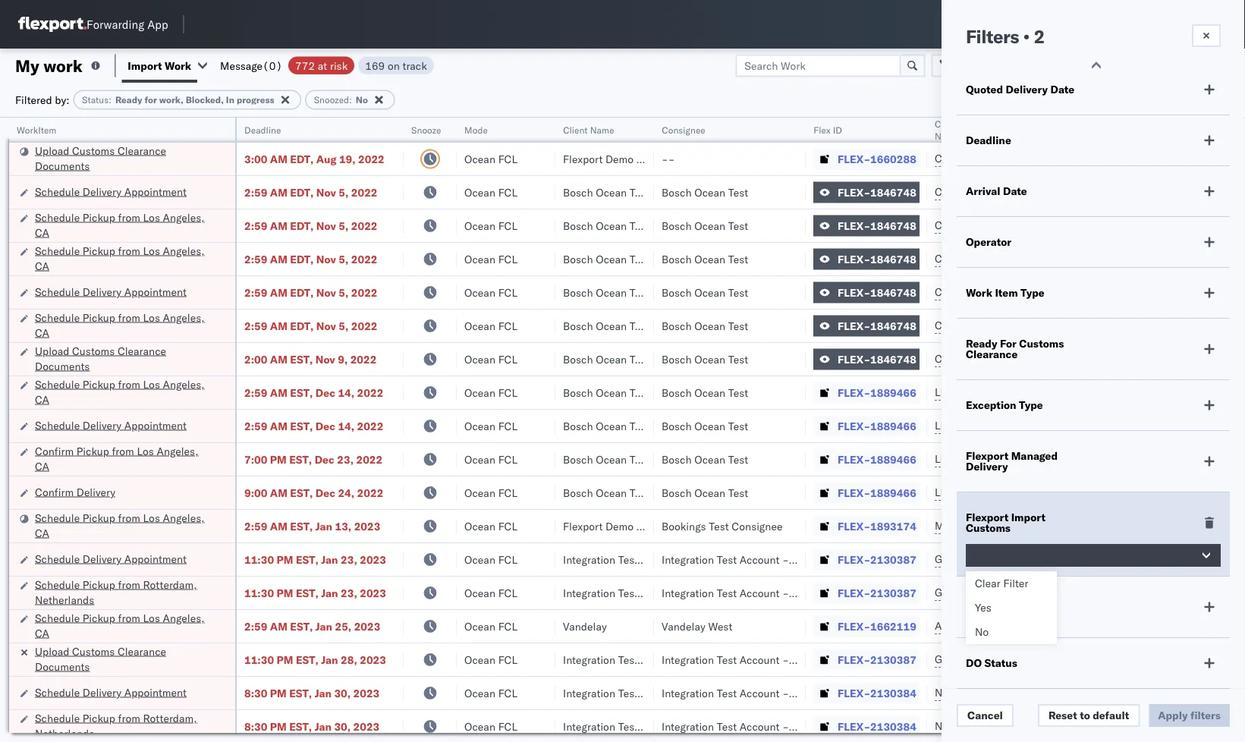 Task type: vqa. For each thing, say whether or not it's contained in the screenshot.
FCL associated with Upload Customs Clearance Documents "Link" related to 2:00 AM EST, Nov 9, 2022
yes



Task type: locate. For each thing, give the bounding box(es) containing it.
10 schedule from the top
[[35, 578, 80, 591]]

2 vertical spatial gaur
[[1224, 286, 1246, 299]]

4 flex-1846748 from the top
[[838, 286, 917, 299]]

1 vertical spatial demo
[[606, 520, 634, 533]]

1 vertical spatial 8:30 pm est, jan 30, 2023
[[244, 720, 380, 733]]

0 vertical spatial documents
[[35, 159, 90, 172]]

23, up 25,
[[341, 586, 357, 600]]

schedule pickup from los angeles, ca for 5th schedule pickup from los angeles, ca button from the bottom of the page
[[35, 244, 205, 273]]

8:30 pm est, jan 30, 2023
[[244, 687, 380, 700], [244, 720, 380, 733]]

-
[[662, 152, 669, 165], [669, 152, 675, 165], [783, 553, 789, 566], [783, 586, 789, 600], [783, 653, 789, 667], [783, 687, 789, 700], [783, 720, 789, 733]]

flex-1893174 button
[[814, 516, 920, 537], [814, 516, 920, 537]]

: for snoozed
[[349, 94, 352, 106]]

customs inside flexport import customs
[[966, 522, 1011, 535]]

2 vertical spatial upload customs clearance documents link
[[35, 644, 216, 675]]

pm for schedule delivery appointment button for 11:30 pm est, jan 23, 2023
[[277, 553, 293, 566]]

4 fcl from the top
[[498, 252, 518, 266]]

1 : from the left
[[109, 94, 112, 106]]

1 vertical spatial nyku9743990
[[935, 720, 1010, 733]]

est, for first schedule pickup from los angeles, ca button from the bottom of the page
[[290, 620, 313, 633]]

hlxu6269489, for 5th schedule pickup from los angeles, ca button from the bottom of the page
[[1016, 252, 1094, 265]]

2130387 for schedule delivery appointment
[[871, 553, 917, 566]]

maeu9408431 down maeu9736123
[[1034, 553, 1111, 566]]

account for schedule pickup from rotterdam, netherlands button related to 11:30 pm est, jan 23, 2023
[[740, 586, 780, 600]]

ca inside confirm pickup from los angeles, ca
[[35, 460, 49, 473]]

pm
[[270, 453, 287, 466], [277, 553, 293, 566], [277, 586, 293, 600], [277, 653, 293, 667], [270, 687, 287, 700], [270, 720, 287, 733]]

0 vertical spatial 30,
[[334, 687, 351, 700]]

hlxu8034992
[[1096, 185, 1171, 199], [1096, 219, 1171, 232], [1096, 252, 1171, 265], [1096, 285, 1171, 299], [1096, 319, 1171, 332], [1096, 352, 1171, 366]]

list box containing clear filter
[[966, 572, 1058, 645]]

work left item
[[966, 286, 993, 299]]

los inside confirm pickup from los angeles, ca
[[137, 444, 154, 458]]

0 vertical spatial import
[[128, 59, 162, 72]]

7 ca from the top
[[35, 627, 49, 640]]

4 1889466 from the top
[[871, 486, 917, 500]]

3 am from the top
[[270, 219, 288, 232]]

hlxu6269489, down arrival date
[[1016, 219, 1094, 232]]

1 11:30 from the top
[[244, 553, 274, 566]]

hlxu6269489,
[[1016, 185, 1094, 199], [1016, 219, 1094, 232], [1016, 252, 1094, 265], [1016, 285, 1094, 299], [1016, 319, 1094, 332], [1016, 352, 1094, 366]]

1 vertical spatial upload customs clearance documents
[[35, 344, 166, 373]]

0 vertical spatial schedule pickup from rotterdam, netherlands
[[35, 578, 197, 607]]

nyku9743990 up "cancel"
[[935, 686, 1010, 700]]

filters • 2
[[966, 25, 1045, 48]]

2022 for upload customs clearance documents button related to 3:00 am edt, aug 19, 2022
[[358, 152, 385, 165]]

1 vertical spatial upload customs clearance documents button
[[35, 344, 216, 375]]

2 schedule pickup from los angeles, ca button from the top
[[35, 243, 216, 275]]

from for 5th schedule pickup from los angeles, ca button from the bottom of the page
[[118, 244, 140, 257]]

1 vertical spatial zimu3048342
[[1034, 720, 1106, 733]]

date right arrival
[[1004, 184, 1028, 198]]

gvcu5265864 down abcd1234560
[[935, 653, 1010, 666]]

vandelay west
[[662, 620, 733, 633]]

2 karl from the top
[[792, 586, 812, 600]]

gaur up 'omk'
[[1224, 219, 1246, 232]]

dec down the 2:00 am est, nov 9, 2022
[[316, 386, 336, 399]]

5 5, from the top
[[339, 319, 349, 333]]

14, up 7:00 pm est, dec 23, 2022
[[338, 419, 355, 433]]

los for first schedule pickup from los angeles, ca button from the bottom of the page
[[143, 612, 160, 625]]

consignee
[[662, 124, 706, 136], [637, 152, 688, 165], [637, 520, 688, 533], [732, 520, 783, 533]]

3 documents from the top
[[35, 660, 90, 673]]

11 am from the top
[[270, 520, 288, 533]]

2 gvcu5265864 from the top
[[935, 586, 1010, 599]]

17 fcl from the top
[[498, 687, 518, 700]]

5 am from the top
[[270, 286, 288, 299]]

0 vertical spatial nyku9743990
[[935, 686, 1010, 700]]

0 vertical spatial 11:30
[[244, 553, 274, 566]]

filtered by:
[[15, 93, 70, 106]]

lhuu7894563, for schedule delivery appointment
[[935, 419, 1014, 432]]

1 flexport demo consignee from the top
[[563, 152, 688, 165]]

2 rotterdam, from the top
[[143, 712, 197, 725]]

1 hlxu8034992 from the top
[[1096, 185, 1171, 199]]

flex-2130387 down the flex-1662119
[[838, 653, 917, 667]]

container numbers button
[[928, 115, 1011, 142]]

0 vertical spatial 8:30 pm est, jan 30, 2023
[[244, 687, 380, 700]]

ceau7522281, hlxu6269489, hlxu8034992 up item
[[935, 252, 1171, 265]]

delivery inside flexport managed delivery
[[966, 460, 1008, 473]]

demo for bookings
[[606, 520, 634, 533]]

rotterdam,
[[143, 578, 197, 591], [143, 712, 197, 725]]

1 vertical spatial rotterdam,
[[143, 712, 197, 725]]

0 vertical spatial 2130387
[[871, 553, 917, 566]]

resize handle column header for workitem
[[217, 118, 235, 742]]

5 hlxu6269489, from the top
[[1016, 319, 1094, 332]]

no right snoozed
[[356, 94, 368, 106]]

0 vertical spatial 8:30
[[244, 687, 268, 700]]

23, up 24,
[[337, 453, 354, 466]]

0 vertical spatial 2130384
[[871, 687, 917, 700]]

2 11:30 from the top
[[244, 586, 274, 600]]

delivery inside button
[[76, 485, 115, 499]]

ceau7522281, for schedule pickup from los angeles, ca link related to 6th schedule pickup from los angeles, ca button from the bottom of the page
[[935, 219, 1013, 232]]

import work
[[128, 59, 191, 72]]

actions
[[1200, 124, 1232, 136]]

snoozed : no
[[314, 94, 368, 106]]

los for 5th schedule pickup from los angeles, ca button from the bottom of the page
[[143, 244, 160, 257]]

date up ymluw236679313
[[1051, 83, 1075, 96]]

in
[[226, 94, 235, 106]]

2023 for fifth schedule pickup from los angeles, ca button from the top of the page
[[354, 520, 381, 533]]

1 confirm from the top
[[35, 444, 74, 458]]

2 account from the top
[[740, 586, 780, 600]]

pickup for 3rd schedule pickup from los angeles, ca button from the bottom of the page
[[83, 378, 115, 391]]

zimu3048342 for schedule delivery appointment
[[1034, 687, 1106, 700]]

schedule pickup from rotterdam, netherlands link
[[35, 577, 216, 608], [35, 711, 216, 741]]

1 vertical spatial 2130384
[[871, 720, 917, 733]]

0 horizontal spatial work
[[165, 59, 191, 72]]

status
[[82, 94, 109, 106], [985, 657, 1018, 670]]

5 resize handle column header from the left
[[636, 118, 654, 742]]

resize handle column header for consignee
[[788, 118, 806, 742]]

2:59 am est, dec 14, 2022 down the 2:00 am est, nov 9, 2022
[[244, 386, 384, 399]]

schedule pickup from rotterdam, netherlands button for 8:30 pm est, jan 30, 2023
[[35, 711, 216, 742]]

ceau7522281, hlxu6269489, hlxu8034992 for schedule delivery appointment button related to 2:59 am edt, nov 5, 2022
[[935, 285, 1171, 299]]

5 ceau7522281, from the top
[[935, 319, 1013, 332]]

lhuu7894563,
[[935, 386, 1014, 399], [935, 419, 1014, 432], [935, 452, 1014, 466], [935, 486, 1014, 499]]

1 edt, from the top
[[290, 152, 314, 165]]

dec up 7:00 pm est, dec 23, 2022
[[316, 419, 336, 433]]

account
[[740, 553, 780, 566], [740, 586, 780, 600], [740, 653, 780, 667], [740, 687, 780, 700], [740, 720, 780, 733]]

schedule delivery appointment for 2:59 am edt, nov 5, 2022
[[35, 285, 187, 298]]

jan for schedule delivery appointment button related to 8:30 pm est, jan 30, 2023
[[315, 687, 332, 700]]

resize handle column header
[[217, 118, 235, 742], [386, 118, 404, 742], [439, 118, 457, 742], [537, 118, 556, 742], [636, 118, 654, 742], [788, 118, 806, 742], [909, 118, 928, 742], [1008, 118, 1026, 742], [1198, 118, 1216, 742], [1218, 118, 1237, 742]]

no down "inbond"
[[976, 626, 989, 639]]

confirm up confirm delivery on the bottom left
[[35, 444, 74, 458]]

flex-1889466 for confirm pickup from los angeles, ca
[[838, 453, 917, 466]]

clearance
[[118, 144, 166, 157], [118, 344, 166, 358], [966, 348, 1018, 361], [118, 645, 166, 658]]

hlxu6269489, up ready for customs clearance
[[1016, 319, 1094, 332]]

nov
[[316, 186, 336, 199], [316, 219, 336, 232], [316, 252, 336, 266], [316, 286, 336, 299], [316, 319, 336, 333], [316, 353, 335, 366]]

transit
[[1005, 606, 1040, 619]]

schedule delivery appointment for 2:59 am est, dec 14, 2022
[[35, 419, 187, 432]]

1 2:59 from the top
[[244, 186, 268, 199]]

schedule delivery appointment button for 8:30 pm est, jan 30, 2023
[[35, 685, 187, 702]]

edt, for 4th schedule pickup from los angeles, ca button from the bottom of the page
[[290, 319, 314, 333]]

pickup for schedule pickup from rotterdam, netherlands button related to 11:30 pm est, jan 23, 2023
[[83, 578, 115, 591]]

8:30 pm est, jan 30, 2023 for schedule pickup from rotterdam, netherlands
[[244, 720, 380, 733]]

9,
[[338, 353, 348, 366]]

1846748 for 6th schedule pickup from los angeles, ca button from the bottom of the page
[[871, 219, 917, 232]]

0 vertical spatial abcdefg78456546
[[1034, 419, 1136, 433]]

772 at risk
[[295, 59, 348, 72]]

1 flex- from the top
[[838, 152, 871, 165]]

2 nyku9743990 from the top
[[935, 720, 1010, 733]]

list box
[[966, 572, 1058, 645]]

hlxu6269489, down ymluw236679313
[[1016, 185, 1094, 199]]

23, for rotterdam,
[[341, 586, 357, 600]]

nyku9743990 down "do"
[[935, 720, 1010, 733]]

9 am from the top
[[270, 419, 288, 433]]

2:59 am est, dec 14, 2022 up 7:00 pm est, dec 23, 2022
[[244, 419, 384, 433]]

ceau7522281, hlxu6269489, hlxu8034992 for 4th schedule pickup from los angeles, ca button from the bottom of the page
[[935, 319, 1171, 332]]

2 vertical spatial upload customs clearance documents
[[35, 645, 166, 673]]

0 vertical spatial schedule pickup from rotterdam, netherlands link
[[35, 577, 216, 608]]

name
[[590, 124, 614, 136]]

0 vertical spatial upload
[[35, 144, 69, 157]]

aug
[[316, 152, 337, 165]]

1 vertical spatial flexport demo consignee
[[563, 520, 688, 533]]

1 vertical spatial gaur
[[1224, 219, 1246, 232]]

gvcu5265864 up clear
[[935, 553, 1010, 566]]

14, down 9,
[[338, 386, 355, 399]]

2 gaur from the top
[[1224, 219, 1246, 232]]

3 ca from the top
[[35, 326, 49, 339]]

1 vertical spatial schedule pickup from rotterdam, netherlands button
[[35, 711, 216, 742]]

2 8:30 pm est, jan 30, 2023 from the top
[[244, 720, 380, 733]]

0 vertical spatial 14,
[[338, 386, 355, 399]]

1 vertical spatial 8:30
[[244, 720, 268, 733]]

confirm inside confirm pickup from los angeles, ca
[[35, 444, 74, 458]]

2 schedule pickup from rotterdam, netherlands button from the top
[[35, 711, 216, 742]]

1 horizontal spatial deadline
[[966, 134, 1012, 147]]

2 vertical spatial upload
[[35, 645, 69, 658]]

(0)
[[263, 59, 282, 72]]

hlxu8034992 for 5th schedule pickup from los angeles, ca button from the bottom of the page
[[1096, 252, 1171, 265]]

jan for fifth schedule pickup from los angeles, ca button from the top of the page
[[316, 520, 333, 533]]

3 integration from the top
[[662, 653, 714, 667]]

9:00
[[244, 486, 268, 500]]

0 vertical spatial maeu9408431
[[1034, 553, 1111, 566]]

1 vertical spatial 30,
[[334, 720, 351, 733]]

14 ocean fcl from the top
[[465, 586, 518, 600]]

customs
[[72, 144, 115, 157], [1020, 337, 1065, 350], [72, 344, 115, 358], [966, 522, 1011, 535], [72, 645, 115, 658]]

appointment
[[124, 185, 187, 198], [124, 285, 187, 298], [124, 419, 187, 432], [124, 552, 187, 566], [124, 686, 187, 699]]

angeles, for confirm pickup from los angeles, ca link
[[157, 444, 199, 458]]

4 ca from the top
[[35, 393, 49, 406]]

2 vertical spatial gvcu5265864
[[935, 653, 1010, 666]]

schedule
[[35, 185, 80, 198], [35, 211, 80, 224], [35, 244, 80, 257], [35, 285, 80, 298], [35, 311, 80, 324], [35, 378, 80, 391], [35, 419, 80, 432], [35, 511, 80, 525], [35, 552, 80, 566], [35, 578, 80, 591], [35, 612, 80, 625], [35, 686, 80, 699], [35, 712, 80, 725]]

Search Shipments (/) text field
[[955, 13, 1102, 36]]

schedule delivery appointment for 11:30 pm est, jan 23, 2023
[[35, 552, 187, 566]]

1 horizontal spatial work
[[966, 286, 993, 299]]

:
[[109, 94, 112, 106], [349, 94, 352, 106]]

0 vertical spatial flexport demo consignee
[[563, 152, 688, 165]]

1 upload customs clearance documents from the top
[[35, 144, 166, 172]]

est,
[[290, 353, 313, 366], [290, 386, 313, 399], [290, 419, 313, 433], [289, 453, 312, 466], [290, 486, 313, 500], [290, 520, 313, 533], [296, 553, 319, 566], [296, 586, 319, 600], [290, 620, 313, 633], [296, 653, 319, 667], [289, 687, 312, 700], [289, 720, 312, 733]]

work item type
[[966, 286, 1045, 299]]

schedule pickup from los angeles, ca link for 6th schedule pickup from los angeles, ca button from the bottom of the page
[[35, 210, 216, 240]]

flex-2130387 down flex-1893174
[[838, 553, 917, 566]]

1 vertical spatial flex-2130387
[[838, 586, 917, 600]]

1 schedule delivery appointment from the top
[[35, 185, 187, 198]]

11:30 pm est, jan 23, 2023 down 2:59 am est, jan 13, 2023
[[244, 553, 386, 566]]

1 vertical spatial no
[[976, 626, 989, 639]]

deadline up caiu7969337
[[966, 134, 1012, 147]]

13 flex- from the top
[[838, 553, 871, 566]]

2 appointment from the top
[[124, 285, 187, 298]]

angeles, inside confirm pickup from los angeles, ca
[[157, 444, 199, 458]]

documents for 2:00
[[35, 359, 90, 373]]

ymluw236679313
[[1034, 152, 1132, 165]]

client name
[[563, 124, 614, 136]]

flex-1893174
[[838, 520, 917, 533]]

3 ceau7522281, from the top
[[935, 252, 1013, 265]]

5 lagerfeld from the top
[[814, 720, 860, 733]]

schedule pickup from los angeles, ca button
[[35, 210, 216, 242], [35, 243, 216, 275], [35, 310, 216, 342], [35, 377, 216, 409], [35, 511, 216, 542], [35, 611, 216, 643]]

0 vertical spatial flex-2130384
[[838, 687, 917, 700]]

nyku9743990 for schedule pickup from rotterdam, netherlands
[[935, 720, 1010, 733]]

pickup inside confirm pickup from los angeles, ca
[[76, 444, 109, 458]]

6 resize handle column header from the left
[[788, 118, 806, 742]]

3 5, from the top
[[339, 252, 349, 266]]

flex-1889466 for schedule delivery appointment
[[838, 419, 917, 433]]

1 vertical spatial 2130387
[[871, 586, 917, 600]]

ceau7522281, hlxu6269489, hlxu8034992 up for
[[935, 285, 1171, 299]]

flex-1889466 button
[[814, 382, 920, 403], [814, 382, 920, 403], [814, 416, 920, 437], [814, 416, 920, 437], [814, 449, 920, 470], [814, 449, 920, 470], [814, 482, 920, 504], [814, 482, 920, 504]]

maeu9408431 up transit on the bottom right
[[1034, 586, 1111, 600]]

type
[[1021, 286, 1045, 299], [1020, 399, 1044, 412]]

0 horizontal spatial vandelay
[[563, 620, 607, 633]]

2 ca from the top
[[35, 259, 49, 273]]

integration test account - karl lagerfeld for schedule pickup from rotterdam, netherlands button related to 11:30 pm est, jan 23, 2023
[[662, 586, 860, 600]]

8:30 for schedule delivery appointment
[[244, 687, 268, 700]]

0 vertical spatial no
[[356, 94, 368, 106]]

ceau7522281, hlxu6269489, hlxu8034992 up ready for customs clearance
[[935, 319, 1171, 332]]

flex-2130387 for schedule delivery appointment
[[838, 553, 917, 566]]

1 vertical spatial upload customs clearance documents link
[[35, 344, 216, 374]]

2130387 up 1662119 at the bottom right
[[871, 586, 917, 600]]

bosch
[[563, 186, 593, 199], [662, 186, 692, 199], [563, 219, 593, 232], [662, 219, 692, 232], [563, 252, 593, 266], [662, 252, 692, 266], [563, 286, 593, 299], [662, 286, 692, 299], [563, 319, 593, 333], [662, 319, 692, 333], [563, 353, 593, 366], [662, 353, 692, 366], [563, 386, 593, 399], [662, 386, 692, 399], [563, 419, 593, 433], [662, 419, 692, 433], [563, 453, 593, 466], [662, 453, 692, 466], [563, 486, 593, 500], [662, 486, 692, 500]]

0 vertical spatial demo
[[606, 152, 634, 165]]

23, for los
[[337, 453, 354, 466]]

2 vertical spatial abcdefg78456546
[[1034, 486, 1136, 500]]

: for status
[[109, 94, 112, 106]]

4 appointment from the top
[[124, 552, 187, 566]]

11:30 pm est, jan 23, 2023 for schedule delivery appointment
[[244, 553, 386, 566]]

0 horizontal spatial :
[[109, 94, 112, 106]]

2023
[[354, 520, 381, 533], [360, 553, 386, 566], [360, 586, 386, 600], [354, 620, 381, 633], [360, 653, 386, 667], [353, 687, 380, 700], [353, 720, 380, 733]]

hlxu6269489, up item
[[1016, 252, 1094, 265]]

0 vertical spatial 23,
[[337, 453, 354, 466]]

jan for schedule pickup from rotterdam, netherlands button related to 8:30 pm est, jan 30, 2023
[[315, 720, 332, 733]]

schedule pickup from los angeles, ca for 3rd schedule pickup from los angeles, ca button from the bottom of the page
[[35, 378, 205, 406]]

0 horizontal spatial no
[[356, 94, 368, 106]]

2:59 am est, jan 13, 2023
[[244, 520, 381, 533]]

1 vertical spatial status
[[985, 657, 1018, 670]]

import inside flexport import customs
[[1012, 511, 1046, 524]]

2022 for 6th schedule pickup from los angeles, ca button from the bottom of the page
[[351, 219, 378, 232]]

1 vertical spatial schedule pickup from rotterdam, netherlands link
[[35, 711, 216, 741]]

1 vertical spatial gvcu5265864
[[935, 586, 1010, 599]]

1 vertical spatial flex-2130384
[[838, 720, 917, 733]]

nov for 5th schedule pickup from los angeles, ca button from the bottom of the page
[[316, 252, 336, 266]]

1 30, from the top
[[334, 687, 351, 700]]

2 vertical spatial 2130387
[[871, 653, 917, 667]]

jan for schedule delivery appointment button for 11:30 pm est, jan 23, 2023
[[321, 553, 338, 566]]

schedule pickup from los angeles, ca link for 4th schedule pickup from los angeles, ca button from the bottom of the page
[[35, 310, 216, 340]]

confirm down confirm pickup from los angeles, ca
[[35, 485, 74, 499]]

status right "do"
[[985, 657, 1018, 670]]

2 vertical spatial documents
[[35, 660, 90, 673]]

2 integration from the top
[[662, 586, 714, 600]]

5 2:59 am edt, nov 5, 2022 from the top
[[244, 319, 378, 333]]

23, down 13,
[[341, 553, 357, 566]]

3 gaur from the top
[[1224, 286, 1246, 299]]

0 horizontal spatial import
[[128, 59, 162, 72]]

1 vertical spatial 11:30 pm est, jan 23, 2023
[[244, 586, 386, 600]]

2:59 am edt, nov 5, 2022 for schedule delivery appointment button related to 2:59 am edt, nov 5, 2022
[[244, 286, 378, 299]]

gaur down actions
[[1224, 152, 1246, 165]]

0 vertical spatial upload customs clearance documents button
[[35, 143, 216, 175]]

abcdefg78456546 for 9:00 am est, dec 24, 2022
[[1034, 486, 1136, 500]]

2 vertical spatial 23,
[[341, 586, 357, 600]]

1 flex-2130387 from the top
[[838, 553, 917, 566]]

1 resize handle column header from the left
[[217, 118, 235, 742]]

2:59 am est, dec 14, 2022
[[244, 386, 384, 399], [244, 419, 384, 433]]

2130387 down 1893174
[[871, 553, 917, 566]]

flex-1660288 button
[[814, 148, 920, 170], [814, 148, 920, 170]]

lhuu7894563, uetu5238478 for schedule pickup from los angeles, ca
[[935, 386, 1090, 399]]

ceau7522281, hlxu6269489, hlxu8034992 for upload customs clearance documents button associated with 2:00 am est, nov 9, 2022
[[935, 352, 1171, 366]]

demo down name
[[606, 152, 634, 165]]

2 flexport demo consignee from the top
[[563, 520, 688, 533]]

type right item
[[1021, 286, 1045, 299]]

ceau7522281, hlxu6269489, hlxu8034992 down for
[[935, 352, 1171, 366]]

lhuu7894563, uetu5238478 for schedule delivery appointment
[[935, 419, 1090, 432]]

flexport inside flexport moving inbond transit
[[966, 595, 1009, 608]]

1 vertical spatial 14,
[[338, 419, 355, 433]]

2 vandelay from the left
[[662, 620, 706, 633]]

2:59 am edt, nov 5, 2022
[[244, 186, 378, 199], [244, 219, 378, 232], [244, 252, 378, 266], [244, 286, 378, 299], [244, 319, 378, 333]]

11:30 up 2:59 am est, jan 25, 2023
[[244, 586, 274, 600]]

0 vertical spatial date
[[1051, 83, 1075, 96]]

progress
[[237, 94, 275, 106]]

4 lagerfeld from the top
[[814, 687, 860, 700]]

0 vertical spatial 11:30 pm est, jan 23, 2023
[[244, 553, 386, 566]]

hlxu6269489, up for
[[1016, 285, 1094, 299]]

8:30
[[244, 687, 268, 700], [244, 720, 268, 733]]

2 schedule delivery appointment button from the top
[[35, 284, 187, 301]]

1 vertical spatial schedule pickup from rotterdam, netherlands
[[35, 712, 197, 740]]

flex-2130384 button
[[814, 683, 920, 704], [814, 683, 920, 704], [814, 716, 920, 738], [814, 716, 920, 738]]

1 netherlands from the top
[[35, 593, 94, 607]]

ceau7522281, hlxu6269489, hlxu8034992 down arrival date
[[935, 219, 1171, 232]]

nov for 4th schedule pickup from los angeles, ca button from the bottom of the page
[[316, 319, 336, 333]]

2130384 for schedule pickup from rotterdam, netherlands
[[871, 720, 917, 733]]

0 vertical spatial rotterdam,
[[143, 578, 197, 591]]

ocean
[[465, 152, 496, 165], [465, 186, 496, 199], [596, 186, 627, 199], [695, 186, 726, 199], [465, 219, 496, 232], [596, 219, 627, 232], [695, 219, 726, 232], [465, 252, 496, 266], [596, 252, 627, 266], [695, 252, 726, 266], [465, 286, 496, 299], [596, 286, 627, 299], [695, 286, 726, 299], [465, 319, 496, 333], [596, 319, 627, 333], [695, 319, 726, 333], [465, 353, 496, 366], [596, 353, 627, 366], [695, 353, 726, 366], [465, 386, 496, 399], [596, 386, 627, 399], [695, 386, 726, 399], [465, 419, 496, 433], [596, 419, 627, 433], [695, 419, 726, 433], [465, 453, 496, 466], [596, 453, 627, 466], [695, 453, 726, 466], [465, 486, 496, 500], [596, 486, 627, 500], [695, 486, 726, 500], [465, 520, 496, 533], [465, 553, 496, 566], [465, 586, 496, 600], [465, 620, 496, 633], [465, 653, 496, 667], [465, 687, 496, 700], [465, 720, 496, 733]]

abcdefg78456546 for 7:00 pm est, dec 23, 2022
[[1034, 453, 1136, 466]]

0 vertical spatial schedule pickup from rotterdam, netherlands button
[[35, 577, 216, 609]]

schedule pickup from los angeles, ca link for 5th schedule pickup from los angeles, ca button from the bottom of the page
[[35, 243, 216, 274]]

2 vertical spatial 11:30
[[244, 653, 274, 667]]

0 horizontal spatial deadline
[[244, 124, 281, 136]]

consignee inside button
[[662, 124, 706, 136]]

schedule pickup from los angeles, ca link
[[35, 210, 216, 240], [35, 243, 216, 274], [35, 310, 216, 340], [35, 377, 216, 407], [35, 511, 216, 541], [35, 611, 216, 641]]

dec for confirm pickup from los angeles, ca
[[315, 453, 335, 466]]

0 vertical spatial upload customs clearance documents link
[[35, 143, 216, 173]]

6 1846748 from the top
[[871, 353, 917, 366]]

bosch ocean test
[[563, 186, 650, 199], [662, 186, 749, 199], [563, 219, 650, 232], [662, 219, 749, 232], [563, 252, 650, 266], [662, 252, 749, 266], [563, 286, 650, 299], [662, 286, 749, 299], [563, 319, 650, 333], [662, 319, 749, 333], [563, 353, 650, 366], [662, 353, 749, 366], [563, 386, 650, 399], [662, 386, 749, 399], [563, 419, 650, 433], [662, 419, 749, 433], [563, 453, 650, 466], [662, 453, 749, 466], [563, 486, 650, 500], [662, 486, 749, 500]]

3 hlxu6269489, from the top
[[1016, 252, 1094, 265]]

flexport inside flexport managed delivery
[[966, 449, 1009, 463]]

11:30 down 2:59 am est, jan 13, 2023
[[244, 553, 274, 566]]

0 vertical spatial status
[[82, 94, 109, 106]]

0 vertical spatial netherlands
[[35, 593, 94, 607]]

10 ocean fcl from the top
[[465, 453, 518, 466]]

0 vertical spatial zimu3048342
[[1034, 687, 1106, 700]]

managed
[[1012, 449, 1058, 463]]

2 maeu9408431 from the top
[[1034, 586, 1111, 600]]

upload customs clearance documents link for 2:00 am est, nov 9, 2022
[[35, 344, 216, 374]]

upload customs clearance documents link
[[35, 143, 216, 173], [35, 344, 216, 374], [35, 644, 216, 675]]

ready for customs clearance
[[966, 337, 1065, 361]]

dec up 9:00 am est, dec 24, 2022 at the bottom left
[[315, 453, 335, 466]]

1889466
[[871, 386, 917, 399], [871, 419, 917, 433], [871, 453, 917, 466], [871, 486, 917, 500]]

schedule pickup from los angeles, ca
[[35, 211, 205, 239], [35, 244, 205, 273], [35, 311, 205, 339], [35, 378, 205, 406], [35, 511, 205, 540], [35, 612, 205, 640]]

30,
[[334, 687, 351, 700], [334, 720, 351, 733]]

1 vertical spatial documents
[[35, 359, 90, 373]]

flex-2130387 up the flex-1662119
[[838, 586, 917, 600]]

7 resize handle column header from the left
[[909, 118, 928, 742]]

5 schedule pickup from los angeles, ca button from the top
[[35, 511, 216, 542]]

confirm
[[35, 444, 74, 458], [35, 485, 74, 499]]

ceau7522281, hlxu6269489, hlxu8034992 down ymluw236679313
[[935, 185, 1171, 199]]

hlxu6269489, down for
[[1016, 352, 1094, 366]]

5 appointment from the top
[[124, 686, 187, 699]]

1893174
[[871, 520, 917, 533]]

2 schedule pickup from los angeles, ca from the top
[[35, 244, 205, 273]]

11:30 down 2:59 am est, jan 25, 2023
[[244, 653, 274, 667]]

confirm pickup from los angeles, ca link
[[35, 444, 216, 474]]

gvcu5265864 up yes
[[935, 586, 1010, 599]]

2 abcdefg78456546 from the top
[[1034, 453, 1136, 466]]

ocean fcl
[[465, 152, 518, 165], [465, 186, 518, 199], [465, 219, 518, 232], [465, 252, 518, 266], [465, 286, 518, 299], [465, 319, 518, 333], [465, 353, 518, 366], [465, 386, 518, 399], [465, 419, 518, 433], [465, 453, 518, 466], [465, 486, 518, 500], [465, 520, 518, 533], [465, 553, 518, 566], [465, 586, 518, 600], [465, 620, 518, 633], [465, 653, 518, 667], [465, 687, 518, 700], [465, 720, 518, 733]]

schedule delivery appointment button for 2:59 am est, dec 14, 2022
[[35, 418, 187, 435]]

ready
[[115, 94, 142, 106], [966, 337, 998, 350]]

0 vertical spatial flex-2130387
[[838, 553, 917, 566]]

resize handle column header for flex id
[[909, 118, 928, 742]]

2 lhuu7894563, uetu5238478 from the top
[[935, 419, 1090, 432]]

maeu9408431
[[1034, 553, 1111, 566], [1034, 586, 1111, 600]]

1 vertical spatial confirm
[[35, 485, 74, 499]]

4 flex- from the top
[[838, 252, 871, 266]]

work
[[165, 59, 191, 72], [966, 286, 993, 299]]

from for 3rd schedule pickup from los angeles, ca button from the bottom of the page
[[118, 378, 140, 391]]

2130387 down 1662119 at the bottom right
[[871, 653, 917, 667]]

flex-2130387 button
[[814, 549, 920, 571], [814, 549, 920, 571], [814, 583, 920, 604], [814, 583, 920, 604], [814, 649, 920, 671], [814, 649, 920, 671]]

demo
[[606, 152, 634, 165], [606, 520, 634, 533]]

1 vertical spatial maeu9408431
[[1034, 586, 1111, 600]]

2 11:30 pm est, jan 23, 2023 from the top
[[244, 586, 386, 600]]

1 integration test account - karl lagerfeld from the top
[[662, 553, 860, 566]]

1 vertical spatial upload
[[35, 344, 69, 358]]

3 test123456 from the top
[[1034, 286, 1098, 299]]

yes
[[976, 601, 992, 615]]

work up status : ready for work, blocked, in progress
[[165, 59, 191, 72]]

upload customs clearance documents button for 3:00 am edt, aug 19, 2022
[[35, 143, 216, 175]]

3 lhuu7894563, from the top
[[935, 452, 1014, 466]]

integration
[[662, 553, 714, 566], [662, 586, 714, 600], [662, 653, 714, 667], [662, 687, 714, 700], [662, 720, 714, 733]]

1 vertical spatial ready
[[966, 337, 998, 350]]

1 horizontal spatial :
[[349, 94, 352, 106]]

3 1846748 from the top
[[871, 252, 917, 266]]

4 schedule delivery appointment from the top
[[35, 552, 187, 566]]

4 account from the top
[[740, 687, 780, 700]]

flexport moving inbond transit
[[966, 595, 1049, 619]]

4 resize handle column header from the left
[[537, 118, 556, 742]]

angeles, for schedule pickup from los angeles, ca link related to 6th schedule pickup from los angeles, ca button from the bottom of the page
[[163, 211, 205, 224]]

0 vertical spatial type
[[1021, 286, 1045, 299]]

flexport
[[563, 152, 603, 165], [966, 449, 1009, 463], [966, 511, 1009, 524], [563, 520, 603, 533], [966, 595, 1009, 608]]

0 vertical spatial ready
[[115, 94, 142, 106]]

1 horizontal spatial ready
[[966, 337, 998, 350]]

1 horizontal spatial no
[[976, 626, 989, 639]]

4 ceau7522281, hlxu6269489, hlxu8034992 from the top
[[935, 285, 1171, 299]]

arrival
[[966, 184, 1001, 198]]

deadline up 3:00
[[244, 124, 281, 136]]

0 vertical spatial confirm
[[35, 444, 74, 458]]

1 8:30 pm est, jan 30, 2023 from the top
[[244, 687, 380, 700]]

by:
[[55, 93, 70, 106]]

est, for upload customs clearance documents button associated with 2:00 am est, nov 9, 2022
[[290, 353, 313, 366]]

2 hlxu6269489, from the top
[[1016, 219, 1094, 232]]

1 vertical spatial 2:59 am est, dec 14, 2022
[[244, 419, 384, 433]]

1 horizontal spatial import
[[1012, 511, 1046, 524]]

0 vertical spatial upload customs clearance documents
[[35, 144, 166, 172]]

2 vertical spatial flex-2130387
[[838, 653, 917, 667]]

documents for 3:00
[[35, 159, 90, 172]]

2023 for schedule pickup from rotterdam, netherlands button related to 8:30 pm est, jan 30, 2023
[[353, 720, 380, 733]]

jan
[[316, 520, 333, 533], [321, 553, 338, 566], [321, 586, 338, 600], [316, 620, 333, 633], [321, 653, 338, 667], [315, 687, 332, 700], [315, 720, 332, 733]]

type right exception
[[1020, 399, 1044, 412]]

0 vertical spatial gvcu5265864
[[935, 553, 1010, 566]]

moving
[[1012, 595, 1049, 608]]

7 schedule from the top
[[35, 419, 80, 432]]

karl for schedule pickup from rotterdam, netherlands link related to 8:30
[[792, 720, 812, 733]]

1 ca from the top
[[35, 226, 49, 239]]

import up for
[[128, 59, 162, 72]]

schedule pickup from rotterdam, netherlands link for 11:30
[[35, 577, 216, 608]]

2 schedule pickup from los angeles, ca link from the top
[[35, 243, 216, 274]]

demo left bookings
[[606, 520, 634, 533]]

--
[[662, 152, 675, 165]]

11:30 pm est, jan 23, 2023 up 2:59 am est, jan 25, 2023
[[244, 586, 386, 600]]

1 vertical spatial import
[[1012, 511, 1046, 524]]

import down flexport managed delivery
[[1012, 511, 1046, 524]]

14, for schedule pickup from los angeles, ca
[[338, 386, 355, 399]]

abcdefg78456546 for 2:59 am est, dec 14, 2022
[[1034, 419, 1136, 433]]

2:00
[[244, 353, 268, 366]]

0 vertical spatial gaur
[[1224, 152, 1246, 165]]

from inside confirm pickup from los angeles, ca
[[112, 444, 134, 458]]

ca for confirm pickup from los angeles, ca button
[[35, 460, 49, 473]]

7 am from the top
[[270, 353, 288, 366]]

1 vertical spatial 11:30
[[244, 586, 274, 600]]

gaur down 'omk'
[[1224, 286, 1246, 299]]

3 schedule delivery appointment button from the top
[[35, 418, 187, 435]]

2 flex-1889466 from the top
[[838, 419, 917, 433]]

status right "by:"
[[82, 94, 109, 106]]

1 vertical spatial date
[[1004, 184, 1028, 198]]

est, for schedule pickup from rotterdam, netherlands button related to 11:30 pm est, jan 23, 2023
[[296, 586, 319, 600]]

schedule delivery appointment link for 2:59 am est, dec 14, 2022
[[35, 418, 187, 433]]

flex-1846748
[[838, 186, 917, 199], [838, 219, 917, 232], [838, 252, 917, 266], [838, 286, 917, 299], [838, 319, 917, 333], [838, 353, 917, 366]]



Task type: describe. For each thing, give the bounding box(es) containing it.
3 schedule from the top
[[35, 244, 80, 257]]

1 2:59 am edt, nov 5, 2022 from the top
[[244, 186, 378, 199]]

dec for schedule delivery appointment
[[316, 419, 336, 433]]

3:00
[[244, 152, 268, 165]]

5 flex- from the top
[[838, 286, 871, 299]]

1662119
[[871, 620, 917, 633]]

11 schedule from the top
[[35, 612, 80, 625]]

9 resize handle column header from the left
[[1198, 118, 1216, 742]]

19,
[[339, 152, 356, 165]]

6 ocean fcl from the top
[[465, 319, 518, 333]]

on
[[388, 59, 400, 72]]

uetu5238478 for confirm pickup from los angeles, ca
[[1016, 452, 1090, 466]]

4 hlxu8034992 from the top
[[1096, 285, 1171, 299]]

quoted
[[966, 83, 1004, 96]]

ceau7522281, for "schedule delivery appointment" link related to 2:59 am edt, nov 5, 2022
[[935, 285, 1013, 299]]

2:59 am edt, nov 5, 2022 for 4th schedule pickup from los angeles, ca button from the bottom of the page
[[244, 319, 378, 333]]

4 ocean fcl from the top
[[465, 252, 518, 266]]

2 2:59 from the top
[[244, 219, 268, 232]]

los for confirm pickup from los angeles, ca button
[[137, 444, 154, 458]]

pm for schedule pickup from rotterdam, netherlands button related to 8:30 pm est, jan 30, 2023
[[270, 720, 287, 733]]

id
[[833, 124, 842, 136]]

2 flex- from the top
[[838, 186, 871, 199]]

169
[[365, 59, 385, 72]]

karl for "schedule delivery appointment" link corresponding to 11:30 pm est, jan 23, 2023
[[792, 553, 812, 566]]

2:59 am est, jan 25, 2023
[[244, 620, 381, 633]]

filtered
[[15, 93, 52, 106]]

9:00 am est, dec 24, 2022
[[244, 486, 384, 500]]

arrival date
[[966, 184, 1028, 198]]

flexport demo consignee for -
[[563, 152, 688, 165]]

operator
[[966, 235, 1012, 249]]

9 fcl from the top
[[498, 419, 518, 433]]

9 schedule from the top
[[35, 552, 80, 566]]

2:59 am edt, nov 5, 2022 for 6th schedule pickup from los angeles, ca button from the bottom of the page
[[244, 219, 378, 232]]

5 ocean fcl from the top
[[465, 286, 518, 299]]

7 2:59 from the top
[[244, 419, 268, 433]]

flex id button
[[806, 121, 913, 136]]

risk
[[330, 59, 348, 72]]

pickup for 4th schedule pickup from los angeles, ca button from the bottom of the page
[[83, 311, 115, 324]]

hlxu8034992 for 6th schedule pickup from los angeles, ca button from the bottom of the page
[[1096, 219, 1171, 232]]

2022 for schedule delivery appointment button related to 2:59 am edt, nov 5, 2022
[[351, 286, 378, 299]]

6 2:59 from the top
[[244, 386, 268, 399]]

12 schedule from the top
[[35, 686, 80, 699]]

workitem button
[[9, 121, 220, 136]]

2023 for schedule pickup from rotterdam, netherlands button related to 11:30 pm est, jan 23, 2023
[[360, 586, 386, 600]]

karl for "schedule delivery appointment" link associated with 8:30 pm est, jan 30, 2023
[[792, 687, 812, 700]]

inbond
[[966, 606, 1002, 619]]

ceau7522281, hlxu6269489, hlxu8034992 for 5th schedule pickup from los angeles, ca button from the bottom of the page
[[935, 252, 1171, 265]]

11:30 pm est, jan 28, 2023
[[244, 653, 386, 667]]

16 flex- from the top
[[838, 653, 871, 667]]

2130384 for schedule delivery appointment
[[871, 687, 917, 700]]

deadline inside deadline button
[[244, 124, 281, 136]]

6 flex- from the top
[[838, 319, 871, 333]]

account for schedule delivery appointment button for 11:30 pm est, jan 23, 2023
[[740, 553, 780, 566]]

10 resize handle column header from the left
[[1218, 118, 1237, 742]]

18 fcl from the top
[[498, 720, 518, 733]]

reset to default
[[1049, 709, 1130, 722]]

3 upload from the top
[[35, 645, 69, 658]]

3 resize handle column header from the left
[[439, 118, 457, 742]]

6 am from the top
[[270, 319, 288, 333]]

1 am from the top
[[270, 152, 288, 165]]

clear filter
[[976, 577, 1029, 590]]

est, for fifth schedule pickup from los angeles, ca button from the top of the page
[[290, 520, 313, 533]]

6 schedule from the top
[[35, 378, 80, 391]]

13 fcl from the top
[[498, 553, 518, 566]]

1 horizontal spatial status
[[985, 657, 1018, 670]]

mode
[[465, 124, 488, 136]]

blocked,
[[186, 94, 224, 106]]

message (0)
[[220, 59, 282, 72]]

4 lhuu7894563, uetu5238478 from the top
[[935, 486, 1090, 499]]

upload customs clearance documents button for 2:00 am est, nov 9, 2022
[[35, 344, 216, 375]]

flexport inside flexport import customs
[[966, 511, 1009, 524]]

import work button
[[128, 59, 191, 72]]

1 5, from the top
[[339, 186, 349, 199]]

exception type
[[966, 399, 1044, 412]]

confirm delivery link
[[35, 485, 115, 500]]

to
[[1080, 709, 1091, 722]]

exception
[[966, 399, 1017, 412]]

snooze
[[411, 124, 441, 136]]

confirm for confirm pickup from los angeles, ca
[[35, 444, 74, 458]]

from for schedule pickup from rotterdam, netherlands button related to 8:30 pm est, jan 30, 2023
[[118, 712, 140, 725]]

2022 for 3rd schedule pickup from los angeles, ca button from the bottom of the page
[[357, 386, 384, 399]]

appointment for 8:30 pm est, jan 30, 2023
[[124, 686, 187, 699]]

6 fcl from the top
[[498, 319, 518, 333]]

schedule pickup from los angeles, ca link for first schedule pickup from los angeles, ca button from the bottom of the page
[[35, 611, 216, 641]]

forwarding app link
[[18, 17, 168, 32]]

resize handle column header for deadline
[[386, 118, 404, 742]]

28,
[[341, 653, 357, 667]]

netherlands for 8:30
[[35, 727, 94, 740]]

25,
[[335, 620, 352, 633]]

flexport demo consignee for bookings
[[563, 520, 688, 533]]

2
[[1034, 25, 1045, 48]]

15 fcl from the top
[[498, 620, 518, 633]]

quoted delivery date
[[966, 83, 1075, 96]]

1 flex-1846748 from the top
[[838, 186, 917, 199]]

confirm delivery
[[35, 485, 115, 499]]

4 schedule from the top
[[35, 285, 80, 298]]

1 vertical spatial 23,
[[341, 553, 357, 566]]

item
[[996, 286, 1019, 299]]

2 fcl from the top
[[498, 186, 518, 199]]

11 ocean fcl from the top
[[465, 486, 518, 500]]

est, for confirm pickup from los angeles, ca button
[[289, 453, 312, 466]]

filter
[[1004, 577, 1029, 590]]

5 fcl from the top
[[498, 286, 518, 299]]

confirm delivery button
[[35, 485, 115, 501]]

3 gvcu5265864 from the top
[[935, 653, 1010, 666]]

customs inside ready for customs clearance
[[1020, 337, 1065, 350]]

est, for schedule delivery appointment button for 11:30 pm est, jan 23, 2023
[[296, 553, 319, 566]]

2 ocean fcl from the top
[[465, 186, 518, 199]]

8 am from the top
[[270, 386, 288, 399]]

flexport. image
[[18, 17, 87, 32]]

3 2130387 from the top
[[871, 653, 917, 667]]

ceau7522281, for schedule pickup from los angeles, ca link for 5th schedule pickup from los angeles, ca button from the bottom of the page
[[935, 252, 1013, 265]]

angeles, for schedule pickup from los angeles, ca link corresponding to 4th schedule pickup from los angeles, ca button from the bottom of the page
[[163, 311, 205, 324]]

track
[[403, 59, 427, 72]]

5 integration from the top
[[662, 720, 714, 733]]

cancel
[[968, 709, 1003, 722]]

schedule pickup from rotterdam, netherlands button for 11:30 pm est, jan 23, 2023
[[35, 577, 216, 609]]

4 uetu5238478 from the top
[[1016, 486, 1090, 499]]

1 ceau7522281, hlxu6269489, hlxu8034992 from the top
[[935, 185, 1171, 199]]

test123456 for schedule pickup from los angeles, ca link corresponding to 4th schedule pickup from los angeles, ca button from the bottom of the page
[[1034, 319, 1098, 333]]

netherlands for 11:30
[[35, 593, 94, 607]]

1889466 for schedule pickup from los angeles, ca
[[871, 386, 917, 399]]

ready inside ready for customs clearance
[[966, 337, 998, 350]]

reset
[[1049, 709, 1078, 722]]

4 am from the top
[[270, 252, 288, 266]]

from for 4th schedule pickup from los angeles, ca button from the bottom of the page
[[118, 311, 140, 324]]

zimu3048342 for schedule pickup from rotterdam, netherlands
[[1034, 720, 1106, 733]]

772
[[295, 59, 315, 72]]

west
[[709, 620, 733, 633]]

schedule delivery appointment for 8:30 pm est, jan 30, 2023
[[35, 686, 187, 699]]

flex
[[814, 124, 831, 136]]

work
[[43, 55, 83, 76]]

no inside list box
[[976, 626, 989, 639]]

for
[[1000, 337, 1017, 350]]

flex-1662119
[[838, 620, 917, 633]]

appointment for 2:59 am edt, nov 5, 2022
[[124, 285, 187, 298]]

14, for schedule delivery appointment
[[338, 419, 355, 433]]

1 ceau7522281, from the top
[[935, 185, 1013, 199]]

7:00 pm est, dec 23, 2022
[[244, 453, 383, 466]]

4 lhuu7894563, from the top
[[935, 486, 1014, 499]]

1 hlxu6269489, from the top
[[1016, 185, 1094, 199]]

6 ceau7522281, from the top
[[935, 352, 1013, 366]]

jaehy
[[1224, 553, 1246, 566]]

deadline button
[[237, 121, 389, 136]]

9 ocean fcl from the top
[[465, 419, 518, 433]]

hlxu6269489, for 4th schedule pickup from los angeles, ca button from the bottom of the page
[[1016, 319, 1094, 332]]

los for 3rd schedule pickup from los angeles, ca button from the bottom of the page
[[143, 378, 160, 391]]

2 edt, from the top
[[290, 186, 314, 199]]

hlxu8034992 for upload customs clearance documents button associated with 2:00 am est, nov 9, 2022
[[1096, 352, 1171, 366]]

my work
[[15, 55, 83, 76]]

msdu7304509
[[935, 519, 1013, 533]]

2 schedule from the top
[[35, 211, 80, 224]]

reset to default button
[[1038, 705, 1140, 727]]

my
[[15, 55, 39, 76]]

3 ocean fcl from the top
[[465, 219, 518, 232]]

flex id
[[814, 124, 842, 136]]

3:00 am edt, aug 19, 2022
[[244, 152, 385, 165]]

flexport import customs
[[966, 511, 1046, 535]]

message
[[220, 59, 263, 72]]

client
[[563, 124, 588, 136]]

2022 for confirm pickup from los angeles, ca button
[[356, 453, 383, 466]]

maeu9736123
[[1034, 520, 1111, 533]]

maeu9408431 for schedule pickup from rotterdam, netherlands
[[1034, 586, 1111, 600]]

snoozed
[[314, 94, 349, 106]]

17 ocean fcl from the top
[[465, 687, 518, 700]]

10 flex- from the top
[[838, 453, 871, 466]]

2 lagerfeld from the top
[[814, 586, 860, 600]]

12 fcl from the top
[[498, 520, 518, 533]]

3 fcl from the top
[[498, 219, 518, 232]]

8:30 for schedule pickup from rotterdam, netherlands
[[244, 720, 268, 733]]

2:00 am est, nov 9, 2022
[[244, 353, 377, 366]]

0 horizontal spatial date
[[1004, 184, 1028, 198]]

schedule pickup from los angeles, ca link for fifth schedule pickup from los angeles, ca button from the top of the page
[[35, 511, 216, 541]]

forwarding app
[[87, 17, 168, 32]]

filters
[[966, 25, 1020, 48]]

30, for schedule pickup from rotterdam, netherlands
[[334, 720, 351, 733]]

3 11:30 from the top
[[244, 653, 274, 667]]

mode button
[[457, 121, 541, 136]]

1846748 for upload customs clearance documents button associated with 2:00 am est, nov 9, 2022
[[871, 353, 917, 366]]

6 flex-1846748 from the top
[[838, 353, 917, 366]]

1 fcl from the top
[[498, 152, 518, 165]]

vandelay for vandelay
[[563, 620, 607, 633]]

7 ocean fcl from the top
[[465, 353, 518, 366]]

4 flex-1889466 from the top
[[838, 486, 917, 500]]

gvcu5265864 for schedule pickup from rotterdam, netherlands
[[935, 586, 1010, 599]]

4 schedule pickup from los angeles, ca button from the top
[[35, 377, 216, 409]]

pickup for 6th schedule pickup from los angeles, ca button from the bottom of the page
[[83, 211, 115, 224]]

pm for schedule pickup from rotterdam, netherlands button related to 11:30 pm est, jan 23, 2023
[[277, 586, 293, 600]]

3 upload customs clearance documents from the top
[[35, 645, 166, 673]]

edt, for 5th schedule pickup from los angeles, ca button from the bottom of the page
[[290, 252, 314, 266]]

2 am from the top
[[270, 186, 288, 199]]

1660288
[[871, 152, 917, 165]]

8 fcl from the top
[[498, 386, 518, 399]]

uetu5238478 for schedule delivery appointment
[[1016, 419, 1090, 432]]

abcd1234560
[[935, 619, 1010, 633]]

clearance inside ready for customs clearance
[[966, 348, 1018, 361]]

angeles, for fifth schedule pickup from los angeles, ca button from the top of the page's schedule pickup from los angeles, ca link
[[163, 511, 205, 525]]

1 vertical spatial work
[[966, 286, 993, 299]]

0 horizontal spatial status
[[82, 94, 109, 106]]

2:59 am est, dec 14, 2022 for schedule delivery appointment
[[244, 419, 384, 433]]

integration test account - karl lagerfeld for schedule delivery appointment button related to 8:30 pm est, jan 30, 2023
[[662, 687, 860, 700]]

4 5, from the top
[[339, 286, 349, 299]]

flex-1889466 for schedule pickup from los angeles, ca
[[838, 386, 917, 399]]

3 lagerfeld from the top
[[814, 653, 860, 667]]

5, for 5th schedule pickup from los angeles, ca button from the bottom of the page
[[339, 252, 349, 266]]

1 schedule delivery appointment link from the top
[[35, 184, 187, 199]]

est, for 3rd schedule pickup from los angeles, ca button from the bottom of the page
[[290, 386, 313, 399]]

flex-1660288
[[838, 152, 917, 165]]

2130387 for schedule pickup from rotterdam, netherlands
[[871, 586, 917, 600]]

container numbers
[[935, 118, 976, 142]]

1 vertical spatial type
[[1020, 399, 1044, 412]]

at
[[318, 59, 327, 72]]

vandelay for vandelay west
[[662, 620, 706, 633]]

consignee button
[[654, 121, 791, 136]]

schedule pickup from los angeles, ca for first schedule pickup from los angeles, ca button from the bottom of the page
[[35, 612, 205, 640]]

flex-2130387 for schedule pickup from rotterdam, netherlands
[[838, 586, 917, 600]]

5, for 4th schedule pickup from los angeles, ca button from the bottom of the page
[[339, 319, 349, 333]]

13 ocean fcl from the top
[[465, 553, 518, 566]]

dec left 24,
[[316, 486, 336, 500]]

11:30 for schedule delivery appointment
[[244, 553, 274, 566]]

hlxu8034992 for 4th schedule pickup from los angeles, ca button from the bottom of the page
[[1096, 319, 1171, 332]]

11 fcl from the top
[[498, 486, 518, 500]]

test123456 for schedule pickup from los angeles, ca link for 5th schedule pickup from los angeles, ca button from the bottom of the page
[[1034, 252, 1098, 266]]

edt, for upload customs clearance documents button related to 3:00 am edt, aug 19, 2022
[[290, 152, 314, 165]]

3 upload customs clearance documents link from the top
[[35, 644, 216, 675]]

2022 for 5th schedule pickup from los angeles, ca button from the bottom of the page
[[351, 252, 378, 266]]

2022 for 4th schedule pickup from los angeles, ca button from the bottom of the page
[[351, 319, 378, 333]]

7 flex- from the top
[[838, 353, 871, 366]]

forwarding
[[87, 17, 144, 32]]

1 1846748 from the top
[[871, 186, 917, 199]]

schedule pickup from rotterdam, netherlands for 11:30 pm est, jan 23, 2023
[[35, 578, 197, 607]]

do
[[966, 657, 982, 670]]

resize handle column header for container numbers
[[1008, 118, 1026, 742]]

12 am from the top
[[270, 620, 288, 633]]

angeles, for schedule pickup from los angeles, ca link for 5th schedule pickup from los angeles, ca button from the bottom of the page
[[163, 244, 205, 257]]

app
[[147, 17, 168, 32]]

24,
[[338, 486, 355, 500]]

flex-2130384 for schedule delivery appointment
[[838, 687, 917, 700]]

1 ocean fcl from the top
[[465, 152, 518, 165]]

pm for schedule delivery appointment button related to 8:30 pm est, jan 30, 2023
[[270, 687, 287, 700]]

3 flex- from the top
[[838, 219, 871, 232]]

account for schedule pickup from rotterdam, netherlands button related to 8:30 pm est, jan 30, 2023
[[740, 720, 780, 733]]

8 2:59 from the top
[[244, 520, 268, 533]]

1 schedule from the top
[[35, 185, 80, 198]]

angeles, for first schedule pickup from los angeles, ca button from the bottom of the page schedule pickup from los angeles, ca link
[[163, 612, 205, 625]]

omk
[[1224, 252, 1246, 266]]

0 horizontal spatial ready
[[115, 94, 142, 106]]

12 flex- from the top
[[838, 520, 871, 533]]

11:30 for schedule pickup from rotterdam, netherlands
[[244, 586, 274, 600]]

3 integration test account - karl lagerfeld from the top
[[662, 653, 860, 667]]

16 fcl from the top
[[498, 653, 518, 667]]

18 ocean fcl from the top
[[465, 720, 518, 733]]

caiu7969337
[[935, 152, 1007, 165]]

10 fcl from the top
[[498, 453, 518, 466]]

11 flex- from the top
[[838, 486, 871, 500]]

10 am from the top
[[270, 486, 288, 500]]

0 vertical spatial work
[[165, 59, 191, 72]]

flex-2130384 for schedule pickup from rotterdam, netherlands
[[838, 720, 917, 733]]

2023 for first schedule pickup from los angeles, ca button from the bottom of the page
[[354, 620, 381, 633]]

3 karl from the top
[[792, 653, 812, 667]]

bookings test consignee
[[662, 520, 783, 533]]

cancel button
[[957, 705, 1014, 727]]

2023 for schedule delivery appointment button related to 8:30 pm est, jan 30, 2023
[[353, 687, 380, 700]]

Search Work text field
[[736, 54, 901, 77]]

8 schedule from the top
[[35, 511, 80, 525]]

work,
[[159, 94, 183, 106]]

13,
[[335, 520, 352, 533]]



